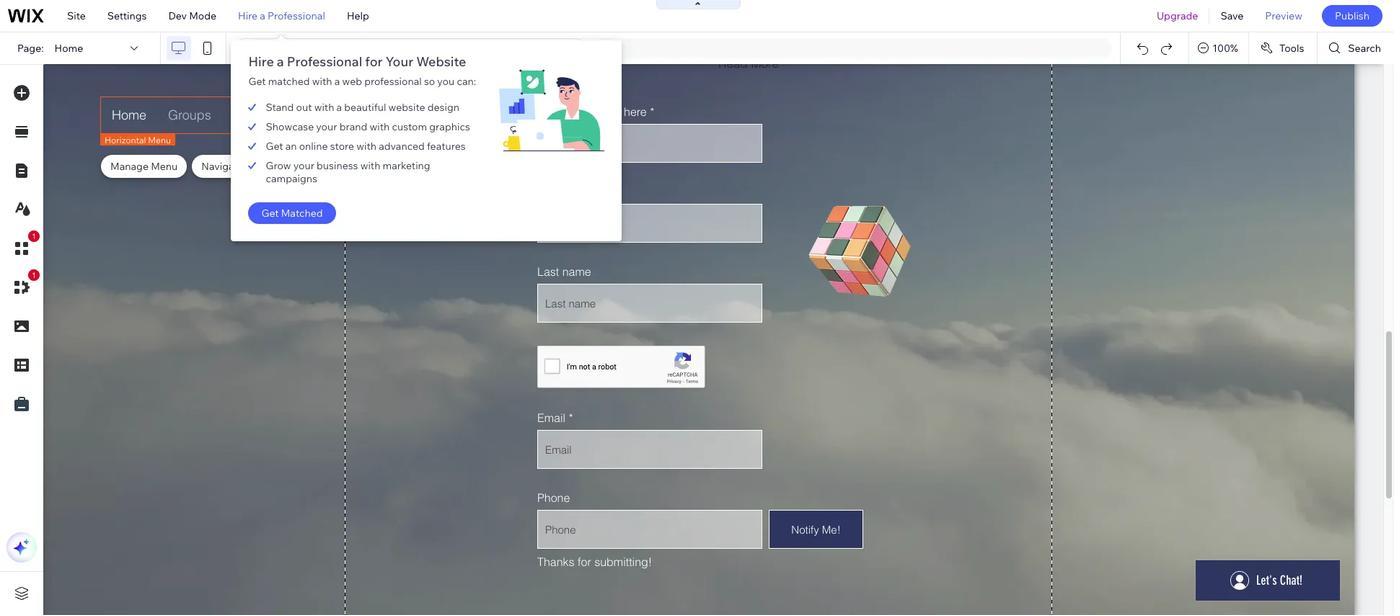 Task type: vqa. For each thing, say whether or not it's contained in the screenshot.
"Results"
no



Task type: describe. For each thing, give the bounding box(es) containing it.
manage menu
[[110, 160, 178, 173]]

your inside hire a professional for your website get matched with a web professional so you can:
[[386, 53, 413, 70]]

publish button
[[1322, 5, 1383, 27]]

dev mode
[[168, 9, 216, 22]]

tools
[[1279, 42, 1304, 55]]

settings
[[107, 9, 147, 22]]

stand
[[266, 101, 294, 114]]

grow
[[266, 159, 291, 172]]

professional
[[364, 75, 422, 88]]

store
[[330, 140, 354, 153]]

graphics
[[429, 120, 470, 133]]

design
[[428, 101, 459, 114]]

get inside hire a professional for your website get matched with a web professional so you can:
[[248, 75, 266, 88]]

stand out with a beautiful website design
[[266, 101, 459, 114]]

matched
[[268, 75, 310, 88]]

1 1 from the top
[[32, 232, 36, 241]]

custom
[[392, 120, 427, 133]]

an
[[285, 140, 297, 153]]

professional for hire a professional for your website get matched with a web professional so you can:
[[287, 53, 362, 70]]

1 1 button from the top
[[6, 231, 40, 264]]

with up get an online store with advanced features
[[370, 120, 390, 133]]

with inside hire a professional for your website get matched with a web professional so you can:
[[312, 75, 332, 88]]

horizontal menu
[[105, 135, 171, 146]]

so
[[424, 75, 435, 88]]

with right out
[[314, 101, 334, 114]]

features
[[427, 140, 466, 153]]

website
[[416, 53, 466, 70]]

save
[[1221, 9, 1244, 22]]

for
[[365, 53, 383, 70]]

home
[[55, 42, 83, 55]]

available.
[[399, 43, 441, 54]]

save button
[[1210, 0, 1255, 32]]

upgrade
[[1157, 9, 1198, 22]]

2 1 from the top
[[32, 271, 36, 280]]

site
[[67, 9, 86, 22]]

help
[[347, 9, 369, 22]]

matched
[[281, 207, 323, 220]]

website
[[388, 101, 425, 114]]

showcase
[[266, 120, 314, 133]]



Task type: locate. For each thing, give the bounding box(es) containing it.
0 vertical spatial 1 button
[[6, 231, 40, 264]]

search button
[[1318, 32, 1394, 64]]

get for get matched
[[261, 207, 279, 220]]

get matched
[[261, 207, 323, 220]]

100% button
[[1190, 32, 1248, 64]]

your for grow
[[293, 159, 314, 172]]

menu for manage menu
[[151, 160, 178, 173]]

0 vertical spatial your
[[316, 120, 337, 133]]

professional up the web
[[287, 53, 362, 70]]

navigate
[[201, 160, 244, 173]]

1 vertical spatial professional
[[287, 53, 362, 70]]

hire up matched
[[248, 53, 274, 70]]

professional inside hire a professional for your website get matched with a web professional so you can:
[[287, 53, 362, 70]]

1
[[32, 232, 36, 241], [32, 271, 36, 280]]

dev
[[168, 9, 187, 22]]

with inside grow your business with marketing campaigns
[[360, 159, 380, 172]]

get inside "button"
[[261, 207, 279, 220]]

1 horizontal spatial your
[[316, 120, 337, 133]]

a up matched
[[277, 53, 284, 70]]

can:
[[457, 75, 476, 88]]

0 vertical spatial 1
[[32, 232, 36, 241]]

connect
[[447, 42, 487, 55]]

0 vertical spatial hire
[[238, 9, 258, 22]]

campaigns
[[266, 172, 317, 185]]

business
[[317, 159, 358, 172]]

get for get an online store with advanced features
[[266, 140, 283, 153]]

marketing
[[383, 159, 430, 172]]

out
[[296, 101, 312, 114]]

menu up manage menu
[[148, 135, 171, 146]]

your for showcase
[[316, 120, 337, 133]]

brand
[[339, 120, 367, 133]]

professional for hire a professional
[[268, 9, 325, 22]]

2 vertical spatial get
[[261, 207, 279, 220]]

tools button
[[1249, 32, 1317, 64]]

you
[[437, 75, 455, 88]]

1 vertical spatial 1
[[32, 271, 36, 280]]

1 vertical spatial hire
[[248, 53, 274, 70]]

0 horizontal spatial your
[[293, 159, 314, 172]]

is
[[389, 43, 396, 54]]

your up professional
[[386, 53, 413, 70]]

0 vertical spatial get
[[248, 75, 266, 88]]

menu right manage
[[151, 160, 178, 173]]

your inside grow your business with marketing campaigns
[[293, 159, 314, 172]]

mode
[[189, 9, 216, 22]]

with
[[312, 75, 332, 88], [314, 101, 334, 114], [370, 120, 390, 133], [356, 140, 377, 153], [360, 159, 380, 172]]

hire for hire a professional for your website get matched with a web professional so you can:
[[248, 53, 274, 70]]

1 button
[[6, 231, 40, 264], [6, 270, 40, 303]]

a left the web
[[334, 75, 340, 88]]

beautiful
[[344, 101, 386, 114]]

hire for hire a professional
[[238, 9, 258, 22]]

grow your business with marketing campaigns
[[266, 159, 430, 185]]

hire right mode
[[238, 9, 258, 22]]

your
[[490, 42, 511, 55], [386, 53, 413, 70]]

with down get an online store with advanced features
[[360, 159, 380, 172]]

hire
[[238, 9, 258, 22], [248, 53, 274, 70]]

with down showcase your brand with custom graphics
[[356, 140, 377, 153]]

online
[[299, 140, 328, 153]]

menu
[[148, 135, 171, 146], [151, 160, 178, 173]]

get
[[248, 75, 266, 88], [266, 140, 283, 153], [261, 207, 279, 220]]

a right mode
[[260, 9, 265, 22]]

search
[[1348, 42, 1381, 55]]

hire a professional
[[238, 9, 325, 22]]

menu for horizontal menu
[[148, 135, 171, 146]]

hire a professional for your website get matched with a web professional so you can:
[[248, 53, 476, 88]]

manage
[[110, 160, 149, 173]]

web
[[342, 75, 362, 88]]

a
[[260, 9, 265, 22], [277, 53, 284, 70], [334, 75, 340, 88], [336, 101, 342, 114]]

preview
[[1265, 9, 1303, 22]]

hire inside hire a professional for your website get matched with a web professional so you can:
[[248, 53, 274, 70]]

0 vertical spatial menu
[[148, 135, 171, 146]]

preview button
[[1255, 0, 1313, 32]]

get an online store with advanced features
[[266, 140, 466, 153]]

100%
[[1213, 42, 1238, 55]]

domain
[[513, 42, 550, 55]]

1 horizontal spatial your
[[490, 42, 511, 55]]

1 vertical spatial get
[[266, 140, 283, 153]]

professional up betweenimagination.com on the left top
[[268, 9, 325, 22]]

betweenimagination.com
[[265, 42, 385, 55]]

your left domain
[[490, 42, 511, 55]]

your down online
[[293, 159, 314, 172]]

get matched button
[[248, 203, 336, 224]]

0 horizontal spatial your
[[386, 53, 413, 70]]

1 vertical spatial 1 button
[[6, 270, 40, 303]]

professional
[[268, 9, 325, 22], [287, 53, 362, 70]]

showcase your brand with custom graphics
[[266, 120, 470, 133]]

is available. connect your domain
[[389, 42, 550, 55]]

horizontal
[[105, 135, 146, 146]]

advanced
[[379, 140, 425, 153]]

a up brand
[[336, 101, 342, 114]]

your up online
[[316, 120, 337, 133]]

your
[[316, 120, 337, 133], [293, 159, 314, 172]]

publish
[[1335, 9, 1370, 22]]

1 vertical spatial your
[[293, 159, 314, 172]]

with left the web
[[312, 75, 332, 88]]

1 vertical spatial menu
[[151, 160, 178, 173]]

0 vertical spatial professional
[[268, 9, 325, 22]]

2 1 button from the top
[[6, 270, 40, 303]]



